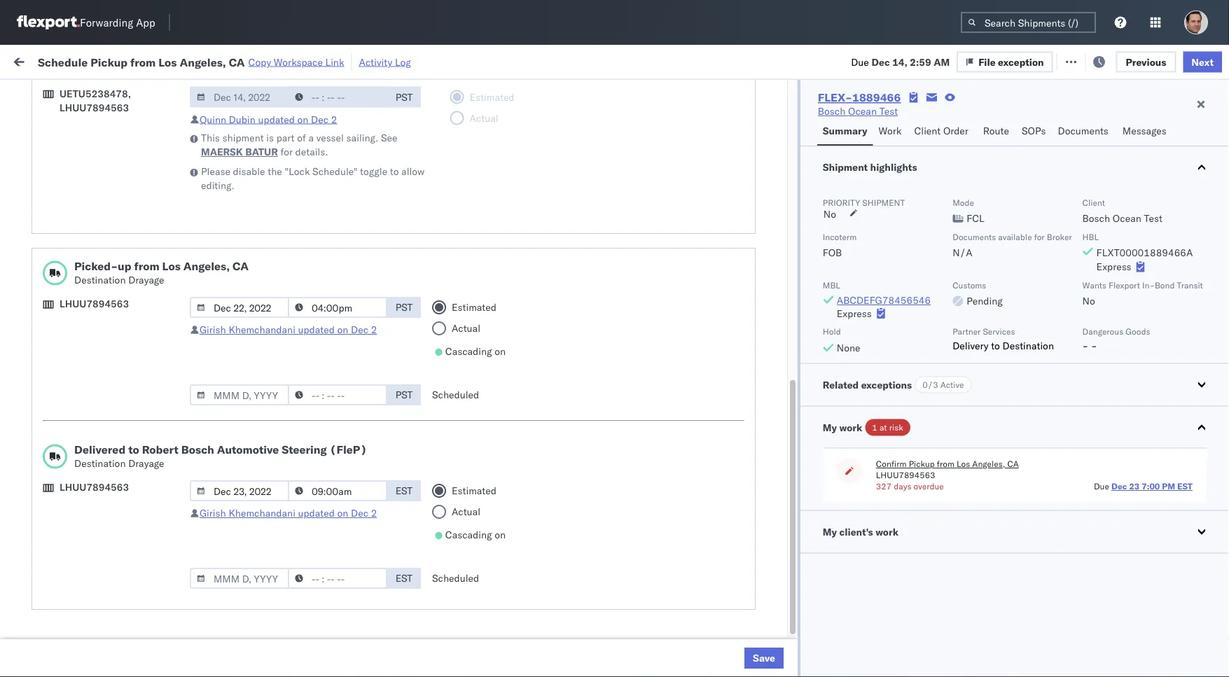 Task type: describe. For each thing, give the bounding box(es) containing it.
am for fifth schedule delivery appointment button from the bottom
[[249, 171, 265, 184]]

0 vertical spatial my
[[14, 51, 36, 70]]

4 schedule pickup from los angeles, ca from the top
[[32, 441, 189, 467]]

5 ocean fcl from the top
[[429, 387, 478, 399]]

container numbers button
[[856, 106, 933, 131]]

1 vertical spatial my
[[823, 421, 837, 434]]

due dec 23 7:00 pm est
[[1094, 481, 1193, 492]]

messages button
[[1117, 118, 1175, 146]]

snoozed : no
[[290, 87, 340, 97]]

3 ocean fcl from the top
[[429, 325, 478, 338]]

pickup for second schedule pickup from rotterdam, netherlands button
[[76, 626, 106, 638]]

pickup inside 'confirm pickup from los angeles, ca'
[[71, 379, 101, 392]]

confirm pickup from los angeles, ca
[[32, 379, 183, 406]]

1893174
[[804, 449, 846, 461]]

flex
[[751, 115, 767, 125]]

24,
[[312, 418, 327, 430]]

work inside button
[[876, 526, 899, 538]]

1 integration test account - karl lagerfeld from the top
[[611, 480, 793, 492]]

1 lhuu7894563, uetu5238478 from the top
[[863, 356, 1006, 368]]

1
[[873, 422, 878, 433]]

upload for 3:00 am edt, aug 19, 2022
[[32, 133, 64, 145]]

am for second 'schedule pickup from los angeles, ca' button from the bottom
[[249, 449, 265, 461]]

10 ocean fcl from the top
[[429, 572, 478, 584]]

1889466 up 'related'
[[804, 356, 846, 369]]

ocean inside client bosch ocean test incoterm fob
[[1113, 212, 1142, 225]]

confirm pickup from los angeles, ca lhuu7894563
[[876, 459, 1019, 481]]

girish khemchandani updated on dec 2 for ca
[[200, 324, 377, 336]]

4 account from the top
[[683, 603, 720, 615]]

girish for angeles,
[[200, 324, 226, 336]]

2 flex-2130384 from the top
[[774, 634, 846, 646]]

progress
[[219, 87, 253, 97]]

2 30, from the top
[[309, 634, 324, 646]]

4 lagerfeld from the top
[[752, 603, 793, 615]]

quinn dubin updated on dec 2 button
[[200, 113, 337, 125]]

1 ocean fcl from the top
[[429, 233, 478, 245]]

from inside confirm pickup from los angeles, ca lhuu7894563
[[937, 459, 955, 469]]

schedule for second 'schedule pickup from los angeles, ca' button from the bottom
[[32, 441, 74, 453]]

los inside confirm pickup from los angeles, ca lhuu7894563
[[957, 459, 971, 469]]

1 8:30 from the top
[[226, 603, 247, 615]]

19,
[[313, 140, 328, 153]]

--
[[954, 541, 966, 554]]

est for fourth mmm d, yyyy text field from the top
[[396, 572, 413, 585]]

schedule pickup from los angeles, ca copy workspace link
[[38, 55, 344, 69]]

2 vertical spatial abcdefg78456546
[[954, 387, 1048, 399]]

3 integration test account - karl lagerfeld from the top
[[611, 572, 793, 584]]

11 resize handle column header from the left
[[1197, 109, 1214, 678]]

0 vertical spatial no
[[328, 87, 340, 97]]

goods
[[1126, 326, 1151, 337]]

clearance for 2:00 am est, nov 9, 2022
[[109, 318, 153, 330]]

1 2:59 am edt, nov 5, 2022 from the top
[[226, 171, 349, 184]]

1 horizontal spatial confirm pickup from los angeles, ca button
[[876, 459, 1019, 470]]

dangerous
[[1083, 326, 1124, 337]]

2022 for confirm pickup from los angeles, ca link in the bottom left of the page
[[329, 387, 353, 399]]

delivered to robert bosch automotive steering (flep) destination drayage
[[74, 443, 367, 470]]

flex-1889466 up 'flex-1893174'
[[774, 418, 846, 430]]

flexport
[[1109, 280, 1141, 290]]

please disable the "lock schedule" toggle to allow editing.
[[201, 165, 425, 192]]

bond
[[1155, 280, 1175, 290]]

0 horizontal spatial confirm pickup from los angeles, ca button
[[32, 379, 199, 408]]

dec up 9:00 am est, dec 24, 2022
[[291, 387, 309, 399]]

2022 for schedule pickup from los angeles, ca link for third 'schedule pickup from los angeles, ca' button from the top of the page
[[324, 295, 349, 307]]

no inside "wants flexport in-bond transit no"
[[1083, 295, 1096, 307]]

778
[[257, 54, 275, 67]]

9:00
[[226, 418, 247, 430]]

1 2130384 from the top
[[804, 603, 846, 615]]

test inside client bosch ocean test incoterm fob
[[1144, 212, 1163, 225]]

dec 23 7:00 pm est button
[[1112, 481, 1193, 492]]

flex-2130387 for 11:30 pm est, jan 23, 2023
[[774, 480, 846, 492]]

schedule delivery appointment link for fourth schedule delivery appointment button from the top
[[32, 478, 172, 492]]

to inside delivered to robert bosch automotive steering (flep) destination drayage
[[128, 443, 139, 457]]

2 2130387 from the top
[[804, 510, 846, 523]]

deadline button
[[219, 111, 359, 125]]

quinn dubin updated on dec 2
[[200, 113, 337, 125]]

due for due dec 23 7:00 pm est
[[1094, 481, 1110, 492]]

0 vertical spatial 2
[[331, 113, 337, 125]]

jawla for ymluw236679313
[[1163, 140, 1188, 153]]

active
[[941, 380, 964, 390]]

1 ceau7522281, from the top
[[863, 171, 935, 183]]

related exceptions
[[823, 379, 912, 391]]

los inside 'confirm pickup from los angeles, ca'
[[126, 379, 142, 392]]

due dec 14, 2:59 am
[[852, 56, 950, 68]]

3 flex-1846748 from the top
[[774, 233, 846, 245]]

flexport. image
[[17, 15, 80, 29]]

documents inside documents available for broker n/a
[[953, 232, 996, 242]]

numbers for container numbers
[[863, 120, 898, 131]]

partner
[[953, 326, 981, 337]]

schedule delivery appointment for 3rd schedule delivery appointment button from the top of the page
[[32, 356, 172, 368]]

batch action
[[1152, 54, 1212, 67]]

upload customs clearance documents link for 2:00 am est, nov 9, 2022
[[32, 317, 199, 345]]

risk for 1 at risk
[[890, 422, 904, 433]]

23, for los
[[311, 387, 327, 399]]

8 resize handle column header from the left
[[930, 109, 947, 678]]

am for second 'schedule pickup from los angeles, ca' button from the top of the page
[[249, 233, 265, 245]]

deadline
[[226, 115, 260, 125]]

messages
[[1123, 125, 1167, 137]]

my client's work button
[[801, 511, 1230, 553]]

2 lagerfeld from the top
[[752, 510, 793, 523]]

vessel
[[316, 132, 344, 144]]

2 5, from the top
[[313, 233, 322, 245]]

flex-1889466 up container on the top of the page
[[818, 90, 901, 104]]

ceau7522281, hlxu6269489, hlxu8034992 for 2:00 am est, nov 9, 2022's upload customs clearance documents link
[[863, 325, 1081, 337]]

pst for girish khemchandani updated on dec 2
[[396, 301, 413, 314]]

8 ocean fcl from the top
[[429, 510, 478, 523]]

1 uetu5238478 from the top
[[938, 356, 1006, 368]]

to inside please disable the "lock schedule" toggle to allow editing.
[[390, 165, 399, 178]]

1 lhuu7894563, from the top
[[863, 356, 936, 368]]

dec left 14,
[[872, 56, 890, 68]]

wants
[[1083, 280, 1107, 290]]

in
[[209, 87, 216, 97]]

client for order
[[915, 125, 941, 137]]

5 flex-1846748 from the top
[[774, 295, 846, 307]]

3 1846748 from the top
[[804, 233, 846, 245]]

5 schedule delivery appointment button from the top
[[32, 601, 172, 617]]

shipment highlights
[[823, 161, 918, 173]]

schedule pickup from los angeles, ca link for second 'schedule pickup from los angeles, ca' button from the top of the page
[[32, 225, 199, 253]]

the
[[268, 165, 282, 178]]

2022 for 2:00 am est, nov 9, 2022's upload customs clearance documents link
[[323, 325, 348, 338]]

activity log
[[359, 56, 411, 68]]

2 2130384 from the top
[[804, 634, 846, 646]]

2 flex-2130387 from the top
[[774, 510, 846, 523]]

5 schedule pickup from los angeles, ca button from the top
[[32, 533, 199, 562]]

1889466 down none
[[804, 387, 846, 399]]

container numbers
[[863, 109, 901, 131]]

4 schedule delivery appointment button from the top
[[32, 478, 172, 494]]

3 gaurav jawla from the top
[[1129, 264, 1188, 276]]

sailing.
[[347, 132, 379, 144]]

3 mmm d, yyyy text field from the top
[[190, 481, 289, 502]]

available
[[999, 232, 1032, 242]]

scheduled for delivered to robert bosch automotive steering (flep)
[[432, 572, 479, 585]]

327 days overdue
[[876, 481, 944, 492]]

import work
[[118, 54, 177, 67]]

estimated for picked-up from los angeles, ca
[[452, 301, 497, 314]]

delivery for fifth schedule delivery appointment button from the bottom
[[76, 171, 112, 183]]

12 ocean fcl from the top
[[429, 634, 478, 646]]

documents button
[[1053, 118, 1117, 146]]

upload customs clearance documents for 2:00
[[32, 318, 153, 344]]

cascading for delivered to robert bosch automotive steering (flep)
[[445, 529, 492, 541]]

5 integration test account - karl lagerfeld from the top
[[611, 634, 793, 646]]

message
[[188, 54, 227, 67]]

my client's work
[[823, 526, 899, 538]]

3:00 am edt, aug 19, 2022
[[226, 140, 355, 153]]

2130387 for 11:30 pm est, jan 23, 2023
[[804, 480, 846, 492]]

steering
[[282, 443, 327, 457]]

dec left 23
[[1112, 481, 1128, 492]]

nov up -- : -- -- text box
[[292, 264, 310, 276]]

bosch inside bosch ocean test link
[[818, 105, 846, 117]]

3 upload from the top
[[32, 564, 64, 577]]

1660288
[[804, 140, 846, 153]]

6 ocean fcl from the top
[[429, 418, 478, 430]]

3:00
[[226, 140, 247, 153]]

4 integration test account - karl lagerfeld from the top
[[611, 603, 793, 615]]

import work button
[[112, 45, 182, 76]]

6 1846748 from the top
[[804, 325, 846, 338]]

jan for second 'schedule pickup from los angeles, ca' button from the bottom
[[291, 449, 307, 461]]

log
[[395, 56, 411, 68]]

forwarding app link
[[17, 15, 155, 29]]

pending
[[967, 295, 1003, 307]]

maeu9736123
[[954, 449, 1025, 461]]

4 resize handle column header from the left
[[496, 109, 513, 678]]

1 flex-1846748 from the top
[[774, 171, 846, 184]]

destination inside the "partner services delivery to destination"
[[1003, 339, 1054, 352]]

10 resize handle column header from the left
[[1194, 109, 1211, 678]]

2 karl from the top
[[731, 510, 749, 523]]

5 1846748 from the top
[[804, 295, 846, 307]]

2 ocean fcl from the top
[[429, 295, 478, 307]]

2 schedule pickup from los angeles, ca from the top
[[32, 225, 189, 252]]

highlights
[[871, 161, 918, 173]]

2 ceau7522281, from the top
[[863, 202, 935, 214]]

schedule delivery appointment for 2nd schedule delivery appointment button
[[32, 263, 172, 275]]

schedule delivery appointment link for 2nd schedule delivery appointment button
[[32, 262, 172, 276]]

am for 2nd schedule delivery appointment button
[[249, 264, 265, 276]]

schedule for third 'schedule pickup from los angeles, ca' button from the top of the page
[[32, 287, 74, 299]]

1 vertical spatial no
[[824, 208, 837, 220]]

3 pst from the top
[[396, 389, 413, 401]]

1 ceau7522281, hlxu6269489, hlxu8034992 from the top
[[863, 171, 1081, 183]]

dangerous goods - -
[[1083, 326, 1151, 352]]

edt, for schedule pickup from los angeles, ca link for third 'schedule pickup from los angeles, ca' button from the top of the page
[[268, 295, 290, 307]]

2 appointment from the top
[[115, 263, 172, 275]]

2 integration test account - karl lagerfeld from the top
[[611, 510, 793, 523]]

action
[[1182, 54, 1212, 67]]

destination inside picked-up from los angeles, ca destination drayage
[[74, 274, 126, 286]]

13,
[[309, 449, 325, 461]]

4 ceau7522281, from the top
[[863, 294, 935, 307]]

drayage inside delivered to robert bosch automotive steering (flep) destination drayage
[[128, 458, 164, 470]]

1 8:30 pm est, jan 30, 2023 from the top
[[226, 603, 351, 615]]

a
[[309, 132, 314, 144]]

flex id button
[[744, 111, 842, 125]]

hlxu8034992 for schedule pickup from los angeles, ca link related to second 'schedule pickup from los angeles, ca' button from the top of the page
[[1012, 233, 1081, 245]]

client bosch ocean test incoterm fob
[[823, 197, 1163, 259]]

batch action button
[[1130, 50, 1222, 71]]

gvcu5265864 for schedule pickup from rotterdam, netherlands
[[863, 510, 932, 522]]

9 resize handle column header from the left
[[1106, 109, 1122, 678]]

9:00 am est, dec 24, 2022
[[226, 418, 354, 430]]

5 karl from the top
[[731, 634, 749, 646]]

from inside picked-up from los angeles, ca destination drayage
[[134, 259, 159, 273]]

1 schedule pickup from los angeles, ca from the top
[[32, 194, 189, 221]]

-- : -- -- text field
[[288, 297, 387, 318]]

5 appointment from the top
[[115, 602, 172, 614]]

am for the upload customs clearance documents button corresponding to 3:00 am edt, aug 19, 2022
[[249, 140, 265, 153]]

mbl/mawb numbers
[[954, 115, 1040, 125]]

2 account from the top
[[683, 510, 720, 523]]

2022 up -- : -- -- text box
[[324, 264, 349, 276]]

forwarding app
[[80, 16, 155, 29]]

girish khemchandani updated on dec 2 button for steering
[[200, 507, 377, 520]]

in-
[[1143, 280, 1155, 290]]

delivery for 3rd schedule delivery appointment button from the top of the page
[[76, 356, 112, 368]]

filtered
[[14, 86, 48, 98]]

3 appointment from the top
[[115, 356, 172, 368]]

4 appointment from the top
[[115, 479, 172, 491]]

updated for steering
[[298, 507, 335, 520]]

9 ocean fcl from the top
[[429, 541, 478, 554]]

snooze
[[380, 115, 407, 125]]

pst for quinn dubin updated on dec 2
[[396, 91, 413, 103]]

1 30, from the top
[[309, 603, 324, 615]]

2:59 for fifth schedule delivery appointment button from the bottom
[[226, 171, 247, 184]]

by:
[[51, 86, 64, 98]]

1 1846748 from the top
[[804, 171, 846, 184]]

schedule pickup from los angeles, ca link for first 'schedule pickup from los angeles, ca' button from the bottom of the page
[[32, 533, 199, 561]]

14,
[[893, 56, 908, 68]]

los inside picked-up from los angeles, ca destination drayage
[[162, 259, 181, 273]]

1 at risk
[[873, 422, 904, 433]]

workitem
[[15, 115, 52, 125]]

maeu9408431 for schedule delivery appointment
[[954, 480, 1025, 492]]

11:30 pm est, jan 23, 2023 for schedule delivery appointment
[[226, 480, 357, 492]]

uetu5238478 for 7:00 pm est, dec 23, 2022
[[938, 387, 1006, 399]]

upload customs clearance documents button for 2:00 am est, nov 9, 2022
[[32, 317, 199, 346]]

status
[[76, 87, 100, 97]]

documents for upload customs clearance documents link for 3:00 am edt, aug 19, 2022
[[32, 147, 83, 159]]

am for confirm delivery "button"
[[249, 418, 265, 430]]

customs for upload customs clearance documents link for 3:00 am edt, aug 19, 2022
[[67, 133, 106, 145]]

cascading on for delivered to robert bosch automotive steering (flep)
[[445, 529, 506, 541]]

pickup for first schedule pickup from rotterdam, netherlands button from the top of the page
[[76, 503, 106, 515]]

save button
[[745, 648, 784, 669]]

2130387 for 11:30 pm est, jan 28, 2023
[[804, 572, 846, 584]]

3 schedule pickup from los angeles, ca from the top
[[32, 287, 189, 313]]

work inside work button
[[879, 125, 902, 137]]

0 vertical spatial 7:00
[[226, 387, 247, 399]]

flex-1660288
[[774, 140, 846, 153]]

at for 778
[[278, 54, 287, 67]]

aug
[[292, 140, 311, 153]]

1 horizontal spatial mode
[[953, 197, 975, 208]]

hlxu6269489, for 2:00 am est, nov 9, 2022's upload customs clearance documents link
[[938, 325, 1009, 337]]

express for hbl
[[1097, 261, 1132, 273]]

schedule"
[[313, 165, 358, 178]]

1 appointment from the top
[[115, 171, 172, 183]]

3 account from the top
[[683, 572, 720, 584]]

pickup for third 'schedule pickup from los angeles, ca' button from the top of the page
[[76, 287, 106, 299]]

broker
[[1047, 232, 1072, 242]]

3 ceau7522281, from the top
[[863, 233, 935, 245]]

hlxu6269489, for schedule pickup from los angeles, ca link related to second 'schedule pickup from los angeles, ca' button from the top of the page
[[938, 233, 1009, 245]]

quinn
[[200, 113, 226, 125]]

1889466 up container on the top of the page
[[853, 90, 901, 104]]

2022 down 19,
[[324, 171, 349, 184]]

2 edt, from the top
[[268, 171, 290, 184]]

0 vertical spatial updated
[[258, 113, 295, 125]]

save
[[753, 652, 775, 665]]

2 integration from the top
[[611, 510, 659, 523]]

netherlands for schedule pickup from rotterdam, netherlands link related to second schedule pickup from rotterdam, netherlands button
[[32, 640, 87, 652]]

: for status
[[100, 87, 103, 97]]

3 schedule pickup from los angeles, ca button from the top
[[32, 286, 199, 316]]

-- : -- -- text field for 3rd mmm d, yyyy text field from the top of the page
[[288, 481, 387, 502]]

lhuu7894563 down picked- at left
[[60, 298, 129, 310]]

1 vertical spatial abcdefg78456546
[[954, 356, 1048, 369]]

confirm for confirm delivery
[[32, 417, 68, 429]]

1 vertical spatial 23,
[[315, 480, 330, 492]]

pickup for second 'schedule pickup from los angeles, ca' button from the top of the page
[[76, 225, 106, 238]]

work inside 'import work' "button"
[[152, 54, 177, 67]]

schedule delivery appointment for 5th schedule delivery appointment button from the top
[[32, 602, 172, 614]]

schedule delivery appointment for fourth schedule delivery appointment button from the top
[[32, 479, 172, 491]]

3 upload customs clearance documents from the top
[[32, 564, 153, 591]]

1 flex-2130384 from the top
[[774, 603, 846, 615]]

activity log button
[[359, 53, 411, 70]]

1 karl from the top
[[731, 480, 749, 492]]

am for third 'schedule pickup from los angeles, ca' button from the top of the page
[[249, 295, 265, 307]]

schedule for 3rd schedule delivery appointment button from the top of the page
[[32, 356, 74, 368]]

5 schedule pickup from los angeles, ca from the top
[[32, 534, 189, 560]]

overdue
[[914, 481, 944, 492]]

schedule for fourth schedule delivery appointment button from the top
[[32, 479, 74, 491]]



Task type: vqa. For each thing, say whether or not it's contained in the screenshot.
Select new assignee at the top left of the page
no



Task type: locate. For each thing, give the bounding box(es) containing it.
1 horizontal spatial :
[[322, 87, 325, 97]]

my inside my client's work button
[[823, 526, 837, 538]]

test123456 up n/a
[[954, 233, 1013, 245]]

ready
[[106, 87, 131, 97]]

1 horizontal spatial my work
[[823, 421, 863, 434]]

0 vertical spatial scheduled
[[432, 389, 479, 401]]

lhuu7894563, uetu5238478 up 1 at risk
[[863, 387, 1006, 399]]

2 vertical spatial my
[[823, 526, 837, 538]]

up
[[118, 259, 131, 273]]

allow
[[402, 165, 425, 178]]

1 vertical spatial work
[[840, 421, 863, 434]]

gaurav up flxt00001889466a
[[1129, 202, 1161, 214]]

documents available for broker n/a
[[953, 232, 1072, 259]]

filtered by:
[[14, 86, 64, 98]]

blocked,
[[171, 87, 207, 97]]

schedule pickup from rotterdam, netherlands link for first schedule pickup from rotterdam, netherlands button from the top of the page
[[32, 502, 199, 530]]

work
[[40, 51, 76, 70], [840, 421, 863, 434], [876, 526, 899, 538]]

upload customs clearance documents button for 3:00 am edt, aug 19, 2022
[[32, 132, 199, 161]]

to down services
[[992, 339, 1000, 352]]

0 vertical spatial at
[[278, 54, 287, 67]]

girish khemchandani updated on dec 2 button down 2:59 am est, jan 13, 2023
[[200, 507, 377, 520]]

3 upload customs clearance documents link from the top
[[32, 564, 199, 592]]

3 ceau7522281, hlxu6269489, hlxu8034992 from the top
[[863, 233, 1081, 245]]

23, up 24,
[[311, 387, 327, 399]]

0 vertical spatial upload customs clearance documents link
[[32, 132, 199, 160]]

0 vertical spatial girish khemchandani updated on dec 2 button
[[200, 324, 377, 336]]

schedule delivery appointment link for fifth schedule delivery appointment button from the bottom
[[32, 170, 172, 184]]

4 test123456 from the top
[[954, 325, 1013, 338]]

flex-1889466 down hold
[[774, 356, 846, 369]]

3 jawla from the top
[[1163, 264, 1188, 276]]

ca inside confirm pickup from los angeles, ca lhuu7894563
[[1008, 459, 1019, 469]]

mbl
[[823, 280, 841, 290]]

test123456 down pending on the top of the page
[[954, 325, 1013, 338]]

3 resize handle column header from the left
[[405, 109, 422, 678]]

documents for 2:00 am est, nov 9, 2022's upload customs clearance documents link
[[32, 332, 83, 344]]

0 vertical spatial work
[[40, 51, 76, 70]]

2130387 down 1893174
[[804, 480, 846, 492]]

lhuu7894563, up exceptions at the right bottom
[[863, 356, 936, 368]]

1 vertical spatial clearance
[[109, 318, 153, 330]]

documents for third upload customs clearance documents link
[[32, 578, 83, 591]]

shipment for this
[[222, 132, 264, 144]]

2:00
[[226, 325, 247, 338]]

2 vertical spatial to
[[128, 443, 139, 457]]

mbl/mawb numbers button
[[947, 111, 1108, 125]]

schedule delivery appointment link for 5th schedule delivery appointment button from the top
[[32, 601, 172, 616]]

2 upload customs clearance documents from the top
[[32, 318, 153, 344]]

copy workspace link button
[[248, 56, 344, 68]]

risk right 1
[[890, 422, 904, 433]]

Search Work text field
[[759, 50, 912, 71]]

0 vertical spatial rotterdam,
[[132, 503, 182, 515]]

1 horizontal spatial for
[[281, 146, 293, 158]]

girish khemchandani updated on dec 2 button for ca
[[200, 324, 377, 336]]

2 lhuu7894563, from the top
[[863, 387, 936, 399]]

my work
[[14, 51, 76, 70], [823, 421, 863, 434]]

2 cascading from the top
[[445, 529, 492, 541]]

1 jawla from the top
[[1163, 140, 1188, 153]]

upload customs clearance documents for 3:00
[[32, 133, 153, 159]]

route
[[984, 125, 1010, 137]]

5 lagerfeld from the top
[[752, 634, 793, 646]]

hlxu8034992 down 'sops' button
[[1012, 171, 1081, 183]]

maeu9408431 for schedule pickup from rotterdam, netherlands
[[954, 510, 1025, 523]]

lhuu7894563 inside uetu5238478, lhuu7894563
[[60, 101, 129, 114]]

2 for picked-up from los angeles, ca
[[371, 324, 377, 336]]

girish khemchandani updated on dec 2 button
[[200, 324, 377, 336], [200, 507, 377, 520]]

3 gaurav from the top
[[1129, 264, 1161, 276]]

actual for delivered to robert bosch automotive steering (flep)
[[452, 506, 481, 518]]

lhuu7894563 inside confirm pickup from los angeles, ca lhuu7894563
[[876, 470, 936, 481]]

1 vertical spatial 8:30
[[226, 634, 247, 646]]

"lock
[[285, 165, 310, 178]]

girish for automotive
[[200, 507, 226, 520]]

1 schedule delivery appointment link from the top
[[32, 170, 172, 184]]

1889466
[[853, 90, 901, 104], [804, 356, 846, 369], [804, 387, 846, 399], [804, 418, 846, 430]]

2 schedule pickup from los angeles, ca button from the top
[[32, 225, 199, 254]]

5,
[[313, 171, 322, 184], [313, 233, 322, 245], [313, 264, 322, 276], [313, 295, 322, 307]]

client up hbl
[[1083, 197, 1106, 208]]

gaurav jawla up bond
[[1129, 264, 1188, 276]]

previous
[[1126, 56, 1167, 68]]

4 karl from the top
[[731, 603, 749, 615]]

4 flex-1846748 from the top
[[774, 264, 846, 276]]

23, for rotterdam,
[[315, 510, 330, 523]]

2 horizontal spatial for
[[1035, 232, 1045, 242]]

4 mmm d, yyyy text field from the top
[[190, 568, 289, 589]]

flex-2130387 down flex-1662119
[[774, 572, 846, 584]]

0 vertical spatial express
[[1097, 261, 1132, 273]]

status : ready for work, blocked, in progress
[[76, 87, 253, 97]]

flex-1662119
[[774, 541, 846, 554]]

edt, for schedule pickup from los angeles, ca link related to second 'schedule pickup from los angeles, ca' button from the top of the page
[[268, 233, 290, 245]]

confirm pickup from los angeles, ca button up confirm delivery on the bottom
[[32, 379, 199, 408]]

dec up the a
[[311, 113, 329, 125]]

khemchandani down 2:59 am est, jan 13, 2023
[[229, 507, 296, 520]]

2 horizontal spatial no
[[1083, 295, 1096, 307]]

2022 for the confirm delivery link
[[330, 418, 354, 430]]

1 vertical spatial khemchandani
[[229, 507, 296, 520]]

5 hlxu6269489, from the top
[[938, 325, 1009, 337]]

0 vertical spatial mode
[[429, 115, 450, 125]]

MMM D, YYYY text field
[[190, 87, 289, 108]]

girish khemchandani updated on dec 2
[[200, 324, 377, 336], [200, 507, 377, 520]]

ocean fcl
[[429, 233, 478, 245], [429, 295, 478, 307], [429, 325, 478, 338], [429, 356, 478, 369], [429, 387, 478, 399], [429, 418, 478, 430], [429, 480, 478, 492], [429, 510, 478, 523], [429, 541, 478, 554], [429, 572, 478, 584], [429, 603, 478, 615], [429, 634, 478, 646]]

2 for delivered to robert bosch automotive steering (flep)
[[371, 507, 377, 520]]

nov up 2:00 am est, nov 9, 2022
[[292, 295, 310, 307]]

2 hlxu8034992 from the top
[[1012, 202, 1081, 214]]

numbers inside the container numbers
[[863, 120, 898, 131]]

2 vertical spatial work
[[876, 526, 899, 538]]

2 girish from the top
[[200, 507, 226, 520]]

2 vertical spatial flex-2130387
[[774, 572, 846, 584]]

risk right '778'
[[289, 54, 306, 67]]

hlxu8034992 up broker
[[1012, 202, 1081, 214]]

copy
[[248, 56, 271, 68]]

lhuu7894563, uetu5238478 up 0/3
[[863, 356, 1006, 368]]

dec down (flep) at the bottom left of page
[[351, 507, 369, 520]]

forwarding
[[80, 16, 133, 29]]

0 vertical spatial upload customs clearance documents button
[[32, 132, 199, 161]]

1 vertical spatial at
[[880, 422, 887, 433]]

0 vertical spatial schedule pickup from rotterdam, netherlands link
[[32, 502, 199, 530]]

11:30 pm est, jan 23, 2023
[[226, 480, 357, 492], [226, 510, 357, 523]]

1 pst from the top
[[396, 91, 413, 103]]

maersk
[[201, 146, 243, 158]]

2022 for upload customs clearance documents link for 3:00 am edt, aug 19, 2022
[[331, 140, 355, 153]]

1 vertical spatial schedule pickup from rotterdam, netherlands
[[32, 626, 182, 652]]

lhuu7894563, uetu5238478 down 0/3
[[863, 418, 1006, 430]]

5 ceau7522281, hlxu6269489, hlxu8034992 from the top
[[863, 325, 1081, 337]]

hold
[[823, 326, 841, 337]]

drayage inside picked-up from los angeles, ca destination drayage
[[128, 274, 164, 286]]

flex-1846748 down flex-1660288
[[774, 171, 846, 184]]

angeles, inside picked-up from los angeles, ca destination drayage
[[183, 259, 230, 273]]

1 vertical spatial shipment
[[863, 197, 905, 208]]

work button
[[873, 118, 909, 146]]

dec down -- : -- -- text box
[[351, 324, 369, 336]]

schedule pickup from rotterdam, netherlands link for second schedule pickup from rotterdam, netherlands button
[[32, 625, 199, 653]]

my up 1662119
[[823, 526, 837, 538]]

numbers inside mbl/mawb numbers button
[[1005, 115, 1040, 125]]

2 vertical spatial pst
[[396, 389, 413, 401]]

test
[[880, 105, 898, 117], [1144, 212, 1163, 225], [581, 233, 600, 245], [672, 233, 691, 245], [581, 418, 600, 430], [672, 418, 691, 430], [662, 480, 680, 492], [1205, 480, 1224, 492], [662, 510, 680, 523], [662, 572, 680, 584], [662, 603, 680, 615], [662, 634, 680, 646]]

1 horizontal spatial 7:00
[[1142, 481, 1160, 492]]

at right '778'
[[278, 54, 287, 67]]

confirm
[[32, 379, 68, 392], [32, 417, 68, 429], [876, 459, 907, 469]]

schedule pickup from rotterdam, netherlands for first schedule pickup from rotterdam, netherlands button from the top of the page schedule pickup from rotterdam, netherlands link
[[32, 503, 182, 529]]

1 schedule pickup from rotterdam, netherlands from the top
[[32, 503, 182, 529]]

due for due dec 14, 2:59 am
[[852, 56, 869, 68]]

schedule delivery appointment link
[[32, 170, 172, 184], [32, 262, 172, 276], [32, 355, 172, 369], [32, 478, 172, 492], [32, 601, 172, 616]]

test123456 up services
[[954, 295, 1013, 307]]

rotterdam, for second schedule pickup from rotterdam, netherlands button
[[132, 626, 182, 638]]

confirm delivery
[[32, 417, 107, 429]]

for inside documents available for broker n/a
[[1035, 232, 1045, 242]]

uetu5238478 for 9:00 am est, dec 24, 2022
[[938, 418, 1006, 430]]

2:59 for second 'schedule pickup from los angeles, ca' button from the top of the page
[[226, 233, 247, 245]]

risk
[[289, 54, 306, 67], [890, 422, 904, 433]]

at for 1
[[880, 422, 887, 433]]

confirm inside 'confirm pickup from los angeles, ca'
[[32, 379, 68, 392]]

5, down please disable the "lock schedule" toggle to allow editing.
[[313, 233, 322, 245]]

1 hlxu6269489, from the top
[[938, 171, 1009, 183]]

integration test account - karl lagerfeld
[[611, 480, 793, 492], [611, 510, 793, 523], [611, 572, 793, 584], [611, 603, 793, 615], [611, 634, 793, 646]]

0 vertical spatial schedule pickup from rotterdam, netherlands button
[[32, 502, 199, 531]]

0 vertical spatial 11:30 pm est, jan 23, 2023
[[226, 480, 357, 492]]

lhuu7894563, up "msdu7304509" on the right of the page
[[863, 418, 936, 430]]

at right 1
[[880, 422, 887, 433]]

2023
[[327, 449, 351, 461], [332, 480, 357, 492], [332, 510, 357, 523], [332, 572, 357, 584], [326, 603, 351, 615], [326, 634, 351, 646]]

1 horizontal spatial client
[[1083, 197, 1106, 208]]

shipment down highlights
[[863, 197, 905, 208]]

2 vertical spatial 11:30
[[226, 572, 253, 584]]

workitem button
[[8, 111, 203, 125]]

flex-1889466 link
[[818, 90, 901, 104]]

clearance for 3:00 am edt, aug 19, 2022
[[109, 133, 153, 145]]

destination down picked- at left
[[74, 274, 126, 286]]

actual
[[452, 322, 481, 335], [452, 506, 481, 518]]

3 karl from the top
[[731, 572, 749, 584]]

numbers for mbl/mawb numbers
[[1005, 115, 1040, 125]]

3 lagerfeld from the top
[[752, 572, 793, 584]]

delivery inside "button"
[[71, 417, 107, 429]]

0/3 active
[[923, 380, 964, 390]]

5 schedule delivery appointment from the top
[[32, 602, 172, 614]]

0 horizontal spatial shipment
[[222, 132, 264, 144]]

0 horizontal spatial to
[[128, 443, 139, 457]]

confirm inside "button"
[[32, 417, 68, 429]]

9,
[[312, 325, 321, 338]]

0 vertical spatial 2130384
[[804, 603, 846, 615]]

edt, for upload customs clearance documents link for 3:00 am edt, aug 19, 2022
[[268, 140, 290, 153]]

2 -- : -- -- text field from the top
[[288, 385, 387, 406]]

destination inside delivered to robert bosch automotive steering (flep) destination drayage
[[74, 458, 126, 470]]

2 vertical spatial gaurav
[[1129, 264, 1161, 276]]

1 lagerfeld from the top
[[752, 480, 793, 492]]

2:00 am est, nov 9, 2022
[[226, 325, 348, 338]]

11 ocean fcl from the top
[[429, 603, 478, 615]]

3 2130387 from the top
[[804, 572, 846, 584]]

flex-2130384 up save
[[774, 634, 846, 646]]

confirm up 327
[[876, 459, 907, 469]]

2 schedule delivery appointment from the top
[[32, 263, 172, 275]]

hlxu6269489, for schedule pickup from los angeles, ca link for third 'schedule pickup from los angeles, ca' button from the top of the page
[[938, 294, 1009, 307]]

23
[[1130, 481, 1140, 492]]

my up filtered
[[14, 51, 36, 70]]

khemchandani for ca
[[229, 324, 296, 336]]

client inside 'button'
[[915, 125, 941, 137]]

gaurav jawla for ymluw236679313
[[1129, 140, 1188, 153]]

2130387 down 1662119
[[804, 572, 846, 584]]

1 horizontal spatial work
[[840, 421, 863, 434]]

0 vertical spatial drayage
[[128, 274, 164, 286]]

mode inside button
[[429, 115, 450, 125]]

0 vertical spatial 23,
[[311, 387, 327, 399]]

work up by:
[[40, 51, 76, 70]]

0 horizontal spatial work
[[152, 54, 177, 67]]

3 schedule delivery appointment from the top
[[32, 356, 172, 368]]

import
[[118, 54, 150, 67]]

0 horizontal spatial for
[[133, 87, 145, 97]]

1 vertical spatial upload customs clearance documents
[[32, 318, 153, 344]]

0 horizontal spatial work
[[40, 51, 76, 70]]

1889466 up 1893174
[[804, 418, 846, 430]]

none
[[837, 342, 861, 354]]

abcd1234560
[[863, 541, 933, 553]]

0 horizontal spatial my work
[[14, 51, 76, 70]]

2 8:30 pm est, jan 30, 2023 from the top
[[226, 634, 351, 646]]

drayage
[[128, 274, 164, 286], [128, 458, 164, 470]]

schedule for fifth schedule delivery appointment button from the bottom
[[32, 171, 74, 183]]

summary
[[823, 125, 868, 137]]

2 vertical spatial 2130387
[[804, 572, 846, 584]]

5, up 9,
[[313, 295, 322, 307]]

shipment up maersk batur link
[[222, 132, 264, 144]]

drayage down robert
[[128, 458, 164, 470]]

hlxu8034992 for schedule pickup from los angeles, ca link for third 'schedule pickup from los angeles, ca' button from the top of the page
[[1012, 294, 1081, 307]]

3 test123456 from the top
[[954, 295, 1013, 307]]

5 resize handle column header from the left
[[587, 109, 604, 678]]

netherlands for first schedule pickup from rotterdam, netherlands button from the top of the page schedule pickup from rotterdam, netherlands link
[[32, 517, 87, 529]]

1 vertical spatial schedule pickup from rotterdam, netherlands button
[[32, 625, 199, 655]]

1 vertical spatial express
[[837, 307, 872, 319]]

schedule pickup from los angeles, ca link for 1st 'schedule pickup from los angeles, ca' button from the top
[[32, 194, 199, 222]]

0 vertical spatial pst
[[396, 91, 413, 103]]

1 vertical spatial scheduled
[[432, 572, 479, 585]]

from inside 'confirm pickup from los angeles, ca'
[[103, 379, 124, 392]]

: for snoozed
[[322, 87, 325, 97]]

0 vertical spatial actual
[[452, 322, 481, 335]]

gaurav down messages
[[1129, 140, 1161, 153]]

shipment for priority
[[863, 197, 905, 208]]

schedule for 1st 'schedule pickup from los angeles, ca' button from the top
[[32, 194, 74, 207]]

jan for fourth schedule delivery appointment button from the top
[[297, 480, 312, 492]]

activity
[[359, 56, 393, 68]]

2 schedule pickup from rotterdam, netherlands from the top
[[32, 626, 182, 652]]

1 integration from the top
[[611, 480, 659, 492]]

flex-2130387 for 11:30 pm est, jan 28, 2023
[[774, 572, 846, 584]]

of
[[297, 132, 306, 144]]

girish khemchandani updated on dec 2 down 2:59 am est, jan 13, 2023
[[200, 507, 377, 520]]

hlxu8034992 up services
[[1012, 294, 1081, 307]]

1 vertical spatial mode
[[953, 197, 975, 208]]

1846748 up fob
[[804, 233, 846, 245]]

6 flex-1846748 from the top
[[774, 325, 846, 338]]

angeles, inside 'confirm pickup from los angeles, ca'
[[145, 379, 183, 392]]

1 vertical spatial gvcu5265864
[[863, 510, 932, 522]]

flex-2130387 up flex-1662119
[[774, 510, 846, 523]]

1 vertical spatial rotterdam,
[[132, 626, 182, 638]]

2 8:30 from the top
[[226, 634, 247, 646]]

1 2130387 from the top
[[804, 480, 846, 492]]

confirm for confirm pickup from los angeles, ca
[[32, 379, 68, 392]]

jawla for test123456
[[1163, 202, 1188, 214]]

hlxu8034992 for 2:00 am est, nov 9, 2022's upload customs clearance documents link
[[1012, 325, 1081, 337]]

girish khemchandani updated on dec 2 button down -- : -- -- text box
[[200, 324, 377, 336]]

lagerfeld
[[752, 480, 793, 492], [752, 510, 793, 523], [752, 572, 793, 584], [752, 603, 793, 615], [752, 634, 793, 646]]

2:59 for 2nd schedule delivery appointment button
[[226, 264, 247, 276]]

0 horizontal spatial risk
[[289, 54, 306, 67]]

flex-1846748 up mbl
[[774, 264, 846, 276]]

hlxu6269489,
[[938, 171, 1009, 183], [938, 202, 1009, 214], [938, 233, 1009, 245], [938, 294, 1009, 307], [938, 325, 1009, 337]]

7:00 up 9:00
[[226, 387, 247, 399]]

please
[[201, 165, 230, 178]]

0 vertical spatial upload customs clearance documents
[[32, 133, 153, 159]]

0 vertical spatial estimated
[[452, 301, 497, 314]]

23,
[[311, 387, 327, 399], [315, 480, 330, 492], [315, 510, 330, 523]]

updated down '13,'
[[298, 507, 335, 520]]

1 vertical spatial my work
[[823, 421, 863, 434]]

am for the upload customs clearance documents button corresponding to 2:00 am est, nov 9, 2022
[[249, 325, 265, 338]]

30,
[[309, 603, 324, 615], [309, 634, 324, 646]]

lhuu7894563 down delivered
[[60, 481, 129, 494]]

confirm inside confirm pickup from los angeles, ca lhuu7894563
[[876, 459, 907, 469]]

flex-1846748 down mbl
[[774, 295, 846, 307]]

2130387
[[804, 480, 846, 492], [804, 510, 846, 523], [804, 572, 846, 584]]

0 vertical spatial confirm pickup from los angeles, ca button
[[32, 379, 199, 408]]

next
[[1192, 56, 1214, 68]]

7:00 right 23
[[1142, 481, 1160, 492]]

7 ocean fcl from the top
[[429, 480, 478, 492]]

test123456 up available
[[954, 202, 1013, 214]]

1 schedule pickup from los angeles, ca button from the top
[[32, 194, 199, 223]]

11:30 pm est, jan 23, 2023 for schedule pickup from rotterdam, netherlands
[[226, 510, 357, 523]]

updated for ca
[[298, 324, 335, 336]]

delivery for 2nd schedule delivery appointment button
[[76, 263, 112, 275]]

ymluw236679313
[[954, 140, 1044, 153]]

4 hlxu6269489, from the top
[[938, 294, 1009, 307]]

schedule pickup from los angeles, ca link for third 'schedule pickup from los angeles, ca' button from the top of the page
[[32, 286, 199, 314]]

1 estimated from the top
[[452, 301, 497, 314]]

3 clearance from the top
[[109, 564, 153, 577]]

0 vertical spatial confirm
[[32, 379, 68, 392]]

0 vertical spatial 11:30
[[226, 480, 253, 492]]

flex-1846748 up fob
[[774, 233, 846, 245]]

1 vertical spatial 30,
[[309, 634, 324, 646]]

gaurav
[[1129, 140, 1161, 153], [1129, 202, 1161, 214], [1129, 264, 1161, 276]]

1 girish khemchandani updated on dec 2 button from the top
[[200, 324, 377, 336]]

1 schedule pickup from rotterdam, netherlands button from the top
[[32, 502, 199, 531]]

gaurav for ymluw236679313
[[1129, 140, 1161, 153]]

0 vertical spatial due
[[852, 56, 869, 68]]

jan for first schedule pickup from rotterdam, netherlands button from the top of the page
[[297, 510, 312, 523]]

2 vertical spatial 2
[[371, 507, 377, 520]]

2 vertical spatial upload customs clearance documents
[[32, 564, 153, 591]]

fob
[[823, 247, 842, 259]]

4 2:59 am edt, nov 5, 2022 from the top
[[226, 295, 349, 307]]

pickup for first 'schedule pickup from los angeles, ca' button from the bottom of the page
[[76, 534, 106, 546]]

lhuu7894563
[[60, 101, 129, 114], [60, 298, 129, 310], [876, 470, 936, 481], [60, 481, 129, 494]]

0 vertical spatial gaurav
[[1129, 140, 1161, 153]]

4 5, from the top
[[313, 295, 322, 307]]

2 vertical spatial destination
[[74, 458, 126, 470]]

confirm up confirm delivery on the bottom
[[32, 379, 68, 392]]

2 hlxu6269489, from the top
[[938, 202, 1009, 214]]

cascading for picked-up from los angeles, ca
[[445, 345, 492, 358]]

test123456 for third 'schedule pickup from los angeles, ca' button from the top of the page
[[954, 295, 1013, 307]]

for left "work,"
[[133, 87, 145, 97]]

0 horizontal spatial :
[[100, 87, 103, 97]]

1846748 up priority
[[804, 171, 846, 184]]

nov down please disable the "lock schedule" toggle to allow editing.
[[292, 233, 310, 245]]

1 vertical spatial girish khemchandani updated on dec 2 button
[[200, 507, 377, 520]]

test123456 for the upload customs clearance documents button corresponding to 2:00 am est, nov 9, 2022
[[954, 325, 1013, 338]]

28,
[[315, 572, 330, 584]]

pickup inside confirm pickup from los angeles, ca lhuu7894563
[[909, 459, 935, 469]]

2 mmm d, yyyy text field from the top
[[190, 385, 289, 406]]

3 lhuu7894563, uetu5238478 from the top
[[863, 418, 1006, 430]]

23, up 28,
[[315, 510, 330, 523]]

0 vertical spatial gaurav jawla
[[1129, 140, 1188, 153]]

priority
[[823, 197, 861, 208]]

2 ceau7522281, hlxu6269489, hlxu8034992 from the top
[[863, 202, 1081, 214]]

bosch inside client bosch ocean test incoterm fob
[[1083, 212, 1111, 225]]

client for bosch
[[1083, 197, 1106, 208]]

destination down delivered
[[74, 458, 126, 470]]

0 vertical spatial girish khemchandani updated on dec 2
[[200, 324, 377, 336]]

0 vertical spatial client
[[915, 125, 941, 137]]

1 horizontal spatial risk
[[890, 422, 904, 433]]

-- : -- -- text field for 2nd mmm d, yyyy text field from the top
[[288, 385, 387, 406]]

1 horizontal spatial work
[[879, 125, 902, 137]]

2022 up (flep) at the bottom left of page
[[329, 387, 353, 399]]

to inside the "partner services delivery to destination"
[[992, 339, 1000, 352]]

schedule pickup from los angeles, ca link for second 'schedule pickup from los angeles, ca' button from the bottom
[[32, 440, 199, 468]]

flex-1846748 up incoterm
[[774, 202, 846, 214]]

ceau7522281, hlxu6269489, hlxu8034992
[[863, 171, 1081, 183], [863, 202, 1081, 214], [863, 233, 1081, 245], [863, 294, 1081, 307], [863, 325, 1081, 337]]

my work left 1
[[823, 421, 863, 434]]

2 1846748 from the top
[[804, 202, 846, 214]]

container
[[863, 109, 901, 119]]

0 vertical spatial lhuu7894563,
[[863, 356, 936, 368]]

uetu5238478 down partner
[[938, 387, 1006, 399]]

1 vertical spatial flex-2130384
[[774, 634, 846, 646]]

Search Shipments (/) text field
[[961, 12, 1096, 33]]

2 schedule pickup from rotterdam, netherlands button from the top
[[32, 625, 199, 655]]

5, up -- : -- -- text box
[[313, 264, 322, 276]]

shipment
[[222, 132, 264, 144], [863, 197, 905, 208]]

delivery for 5th schedule delivery appointment button from the top
[[76, 602, 112, 614]]

2 khemchandani from the top
[[229, 507, 296, 520]]

schedule delivery appointment link for 3rd schedule delivery appointment button from the top of the page
[[32, 355, 172, 369]]

-- : -- -- text field
[[288, 87, 387, 108], [288, 385, 387, 406], [288, 481, 387, 502], [288, 568, 387, 589]]

gaurav jawla down messages
[[1129, 140, 1188, 153]]

client order button
[[909, 118, 978, 146]]

2 estimated from the top
[[452, 485, 497, 497]]

0 horizontal spatial numbers
[[863, 120, 898, 131]]

1 vertical spatial due
[[1094, 481, 1110, 492]]

5 ceau7522281, from the top
[[863, 325, 935, 337]]

to left allow
[[390, 165, 399, 178]]

jaehyung choi - test o
[[1129, 480, 1230, 492]]

2 upload customs clearance documents link from the top
[[32, 317, 199, 345]]

angeles, inside confirm pickup from los angeles, ca lhuu7894563
[[973, 459, 1006, 469]]

1 vertical spatial cascading
[[445, 529, 492, 541]]

schedule for 2nd schedule delivery appointment button
[[32, 263, 74, 275]]

mode button
[[422, 111, 499, 125]]

1 upload customs clearance documents link from the top
[[32, 132, 199, 160]]

2022 right 9,
[[323, 325, 348, 338]]

see
[[381, 132, 398, 144]]

5 account from the top
[[683, 634, 720, 646]]

ceau7522281, hlxu6269489, hlxu8034992 for schedule pickup from los angeles, ca link for third 'schedule pickup from los angeles, ca' button from the top of the page
[[863, 294, 1081, 307]]

4 -- : -- -- text field from the top
[[288, 568, 387, 589]]

1 girish khemchandani updated on dec 2 from the top
[[200, 324, 377, 336]]

1 vertical spatial pst
[[396, 301, 413, 314]]

schedule pickup from rotterdam, netherlands for schedule pickup from rotterdam, netherlands link related to second schedule pickup from rotterdam, netherlands button
[[32, 626, 182, 652]]

work up abcd1234560
[[876, 526, 899, 538]]

confirm down 'confirm pickup from los angeles, ca'
[[32, 417, 68, 429]]

0 vertical spatial 8:30 pm est, jan 30, 2023
[[226, 603, 351, 615]]

account
[[683, 480, 720, 492], [683, 510, 720, 523], [683, 572, 720, 584], [683, 603, 720, 615], [683, 634, 720, 646]]

2 vertical spatial no
[[1083, 295, 1096, 307]]

1 horizontal spatial shipment
[[863, 197, 905, 208]]

ca inside picked-up from los angeles, ca destination drayage
[[233, 259, 249, 273]]

5 schedule pickup from los angeles, ca link from the top
[[32, 533, 199, 561]]

nov right the the
[[292, 171, 310, 184]]

no down priority
[[824, 208, 837, 220]]

3 2:59 am edt, nov 5, 2022 from the top
[[226, 264, 349, 276]]

1 vertical spatial lhuu7894563, uetu5238478
[[863, 387, 1006, 399]]

2:59 for second 'schedule pickup from los angeles, ca' button from the bottom
[[226, 449, 247, 461]]

priority shipment
[[823, 197, 905, 208]]

1846748 down mbl
[[804, 295, 846, 307]]

1 vertical spatial for
[[281, 146, 293, 158]]

1 upload customs clearance documents button from the top
[[32, 132, 199, 161]]

maeu9408431 up --
[[954, 510, 1025, 523]]

1 vertical spatial confirm pickup from los angeles, ca button
[[876, 459, 1019, 470]]

0 vertical spatial abcdefg78456546
[[837, 294, 931, 307]]

1846748 up mbl
[[804, 264, 846, 276]]

3 hlxu6269489, from the top
[[938, 233, 1009, 245]]

express up hold
[[837, 307, 872, 319]]

maeu9408431 down maeu9736123
[[954, 480, 1025, 492]]

3 schedule delivery appointment button from the top
[[32, 355, 172, 370]]

ca inside 'confirm pickup from los angeles, ca'
[[32, 393, 46, 406]]

nov
[[292, 171, 310, 184], [292, 233, 310, 245], [292, 264, 310, 276], [292, 295, 310, 307], [291, 325, 310, 338]]

2 vertical spatial confirm
[[876, 459, 907, 469]]

flex-1846748 up none
[[774, 325, 846, 338]]

pst
[[396, 91, 413, 103], [396, 301, 413, 314], [396, 389, 413, 401]]

4 edt, from the top
[[268, 264, 290, 276]]

flex-2130384 down flex-1662119
[[774, 603, 846, 615]]

5, right "lock
[[313, 171, 322, 184]]

2 vertical spatial lhuu7894563, uetu5238478
[[863, 418, 1006, 430]]

flxt00001889466a
[[1097, 247, 1193, 259]]

1 schedule delivery appointment button from the top
[[32, 170, 172, 185]]

4 ceau7522281, hlxu6269489, hlxu8034992 from the top
[[863, 294, 1081, 307]]

delivery for confirm delivery "button"
[[71, 417, 107, 429]]

pickup
[[91, 55, 128, 69], [76, 194, 106, 207], [76, 225, 106, 238], [76, 287, 106, 299], [71, 379, 101, 392], [76, 441, 106, 453], [909, 459, 935, 469], [76, 503, 106, 515], [76, 534, 106, 546], [76, 626, 106, 638]]

link
[[325, 56, 344, 68]]

2 schedule delivery appointment link from the top
[[32, 262, 172, 276]]

client inside client bosch ocean test incoterm fob
[[1083, 197, 1106, 208]]

1 vertical spatial gaurav
[[1129, 202, 1161, 214]]

delivery inside the "partner services delivery to destination"
[[953, 339, 989, 352]]

2 : from the left
[[322, 87, 325, 97]]

lhuu7894563 down 'uetu5238478,'
[[60, 101, 129, 114]]

2 uetu5238478 from the top
[[938, 387, 1006, 399]]

cascading on
[[445, 345, 506, 358], [445, 529, 506, 541]]

id
[[769, 115, 777, 125]]

11:30 for schedule delivery appointment
[[226, 480, 253, 492]]

3 5, from the top
[[313, 264, 322, 276]]

gaurav jawla for test123456
[[1129, 202, 1188, 214]]

nov left 9,
[[291, 325, 310, 338]]

1 girish from the top
[[200, 324, 226, 336]]

shipment inside this shipment is part of a vessel sailing. see maersk batur for details.
[[222, 132, 264, 144]]

flex-1889466 down none
[[774, 387, 846, 399]]

for down part
[[281, 146, 293, 158]]

test123456 for second 'schedule pickup from los angeles, ca' button from the top of the page
[[954, 233, 1013, 245]]

o
[[1226, 480, 1230, 492]]

gvcu5265864 for schedule delivery appointment
[[863, 479, 932, 491]]

lhuu7894563, up 1 at risk
[[863, 387, 936, 399]]

2 drayage from the top
[[128, 458, 164, 470]]

cascading on for picked-up from los angeles, ca
[[445, 345, 506, 358]]

actual for picked-up from los angeles, ca
[[452, 322, 481, 335]]

scheduled for picked-up from los angeles, ca
[[432, 389, 479, 401]]

uetu5238478 up maeu9736123
[[938, 418, 1006, 430]]

1 vertical spatial upload customs clearance documents button
[[32, 317, 199, 346]]

schedule delivery appointment for fifth schedule delivery appointment button from the bottom
[[32, 171, 172, 183]]

resize handle column header
[[200, 109, 217, 678], [356, 109, 373, 678], [405, 109, 422, 678], [496, 109, 513, 678], [587, 109, 604, 678], [727, 109, 744, 678], [839, 109, 856, 678], [930, 109, 947, 678], [1106, 109, 1122, 678], [1194, 109, 1211, 678], [1197, 109, 1214, 678]]

appointment
[[115, 171, 172, 183], [115, 263, 172, 275], [115, 356, 172, 368], [115, 479, 172, 491], [115, 602, 172, 614]]

1 edt, from the top
[[268, 140, 290, 153]]

dec left 24,
[[291, 418, 310, 430]]

0 vertical spatial jawla
[[1163, 140, 1188, 153]]

0 vertical spatial work
[[152, 54, 177, 67]]

-
[[1083, 339, 1089, 352], [1092, 339, 1098, 352], [722, 480, 729, 492], [1196, 480, 1202, 492], [722, 510, 729, 523], [954, 541, 960, 554], [960, 541, 966, 554], [722, 572, 729, 584], [722, 603, 729, 615], [722, 634, 729, 646]]

4 schedule pickup from los angeles, ca link from the top
[[32, 440, 199, 468]]

for inside this shipment is part of a vessel sailing. see maersk batur for details.
[[281, 146, 293, 158]]

bosch inside delivered to robert bosch automotive steering (flep) destination drayage
[[181, 443, 214, 457]]

2 vertical spatial gaurav jawla
[[1129, 264, 1188, 276]]

file exception
[[991, 54, 1056, 67], [979, 56, 1044, 68]]

2130387 up 1662119
[[804, 510, 846, 523]]

work,
[[147, 87, 169, 97]]

1 vertical spatial 11:30
[[226, 510, 253, 523]]

3 -- : -- -- text field from the top
[[288, 481, 387, 502]]

flex-2130384 button
[[751, 599, 849, 619], [751, 599, 849, 619], [751, 630, 849, 650], [751, 630, 849, 650]]

0 vertical spatial my work
[[14, 51, 76, 70]]

1 horizontal spatial to
[[390, 165, 399, 178]]

pickup for second 'schedule pickup from los angeles, ca' button from the bottom
[[76, 441, 106, 453]]

3 schedule delivery appointment link from the top
[[32, 355, 172, 369]]

MMM D, YYYY text field
[[190, 297, 289, 318], [190, 385, 289, 406], [190, 481, 289, 502], [190, 568, 289, 589]]

2 11:30 from the top
[[226, 510, 253, 523]]

upload customs clearance documents button down workitem button
[[32, 132, 199, 161]]



